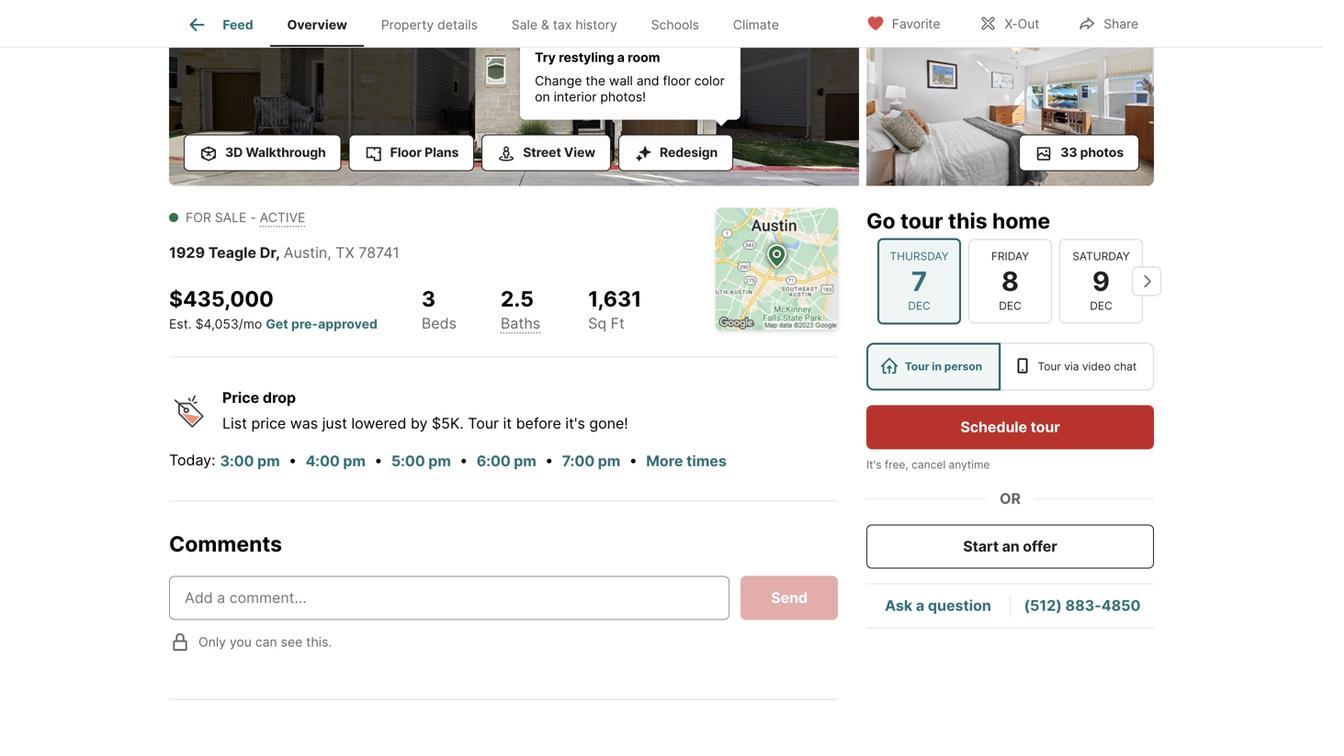 Task type: vqa. For each thing, say whether or not it's contained in the screenshot.
video
yes



Task type: describe. For each thing, give the bounding box(es) containing it.
send
[[771, 589, 808, 607]]

start an offer
[[963, 538, 1057, 556]]

thursday 7 dec
[[890, 250, 949, 313]]

tour for schedule
[[1031, 419, 1060, 437]]

1,631 sq ft
[[588, 286, 642, 333]]

via
[[1064, 360, 1079, 374]]

tour inside price drop list price was just lowered by $5k. tour it before it's gone!
[[468, 415, 499, 433]]

$435,000
[[169, 286, 274, 312]]

dec for 7
[[908, 300, 931, 313]]

drop
[[263, 389, 296, 407]]

restyling
[[559, 50, 614, 65]]

schools tab
[[634, 3, 716, 47]]

saturday
[[1073, 250, 1130, 263]]

details
[[438, 17, 478, 32]]

tour for go
[[901, 208, 943, 234]]

wall
[[609, 73, 633, 89]]

pre-
[[291, 316, 318, 332]]

austin
[[284, 244, 327, 262]]

3 • from the left
[[460, 452, 468, 470]]

just
[[322, 415, 347, 433]]

5 • from the left
[[629, 452, 638, 470]]

on
[[535, 89, 550, 105]]

climate tab
[[716, 3, 796, 47]]

est.
[[169, 316, 192, 332]]

the
[[586, 73, 606, 89]]

3:00
[[220, 453, 254, 471]]

more times link
[[646, 453, 727, 471]]

free,
[[885, 459, 909, 472]]

3:00 pm button
[[219, 450, 281, 474]]

for
[[186, 210, 211, 226]]

it's
[[565, 415, 585, 433]]

in
[[932, 360, 942, 374]]

today:
[[169, 452, 216, 470]]

ft
[[611, 315, 625, 333]]

schedule
[[961, 419, 1027, 437]]

883-
[[1066, 597, 1102, 615]]

schedule tour
[[961, 419, 1060, 437]]

tour via video chat
[[1038, 360, 1137, 374]]

4 • from the left
[[545, 452, 554, 470]]

-
[[250, 210, 256, 226]]

tour via video chat option
[[1001, 343, 1154, 391]]

it's
[[867, 459, 882, 472]]

history
[[576, 17, 617, 32]]

(512)
[[1024, 597, 1062, 615]]

floor
[[390, 145, 422, 160]]

0 horizontal spatial 1929 teagle dr, austin, tx 78741 image
[[169, 0, 859, 186]]

color
[[694, 73, 725, 89]]

property details tab
[[364, 3, 495, 47]]

1 , from the left
[[276, 244, 280, 262]]

dec for 8
[[999, 300, 1022, 313]]

7:00
[[562, 453, 595, 471]]

1 • from the left
[[289, 452, 297, 470]]

street view button
[[482, 135, 611, 171]]

(512) 883-4850 link
[[1024, 597, 1141, 615]]

and
[[637, 73, 659, 89]]

2.5 baths
[[501, 286, 540, 332]]

an
[[1002, 538, 1020, 556]]

x-out
[[1005, 16, 1040, 32]]

photos
[[1080, 145, 1124, 160]]

sale & tax history tab
[[495, 3, 634, 47]]

33 photos button
[[1019, 135, 1140, 171]]

tax
[[553, 17, 572, 32]]

3 beds
[[422, 286, 457, 332]]

saturday 9 dec
[[1073, 250, 1130, 313]]

price
[[251, 415, 286, 433]]

feed link
[[186, 14, 253, 36]]

tab list containing feed
[[169, 0, 811, 47]]

home
[[992, 208, 1051, 234]]

&
[[541, 17, 549, 32]]

schedule tour button
[[867, 406, 1154, 450]]

2.5
[[501, 286, 534, 312]]

this
[[948, 208, 988, 234]]

1,631
[[588, 286, 642, 312]]

only you can see this.
[[198, 635, 332, 651]]

ask a question link
[[885, 597, 991, 615]]

9
[[1093, 265, 1110, 298]]

beds
[[422, 315, 457, 332]]

4 pm from the left
[[514, 453, 537, 471]]

a inside 'try restyling a room change the wall and floor color on interior photos!'
[[617, 50, 625, 65]]

climate
[[733, 17, 779, 32]]

active link
[[260, 210, 305, 226]]

1929
[[169, 244, 205, 262]]

33 photos
[[1061, 145, 1124, 160]]

change
[[535, 73, 582, 89]]

1 horizontal spatial a
[[916, 597, 925, 615]]

2 , from the left
[[327, 244, 332, 262]]

send button
[[741, 577, 838, 621]]

overview
[[287, 17, 347, 32]]

3 pm from the left
[[428, 453, 451, 471]]

out
[[1018, 16, 1040, 32]]

3
[[422, 286, 436, 312]]

redesign button
[[618, 135, 733, 171]]

can
[[255, 635, 277, 651]]

tour in person option
[[867, 343, 1001, 391]]

5 pm from the left
[[598, 453, 621, 471]]

tour for tour in person
[[905, 360, 930, 374]]

sale
[[512, 17, 538, 32]]



Task type: locate. For each thing, give the bounding box(es) containing it.
1 dec from the left
[[908, 300, 931, 313]]

offer
[[1023, 538, 1057, 556]]

4850
[[1102, 597, 1141, 615]]

0 vertical spatial tour
[[901, 208, 943, 234]]

list box containing tour in person
[[867, 343, 1154, 391]]

1 horizontal spatial tour
[[905, 360, 930, 374]]

tour right schedule
[[1031, 419, 1060, 437]]

overview tab
[[270, 3, 364, 47]]

0 horizontal spatial ,
[[276, 244, 280, 262]]

view
[[564, 145, 596, 160]]

floor
[[663, 73, 691, 89]]

today: 3:00 pm • 4:00 pm • 5:00 pm • 6:00 pm • 7:00 pm • more times
[[169, 452, 727, 471]]

dec inside saturday 9 dec
[[1090, 300, 1113, 313]]

pm right 3:00
[[257, 453, 280, 471]]

photos!
[[600, 89, 646, 105]]

x-
[[1005, 16, 1018, 32]]

you
[[230, 635, 252, 651]]

tour
[[901, 208, 943, 234], [1031, 419, 1060, 437]]

3d walkthrough button
[[184, 135, 342, 171]]

start an offer button
[[867, 525, 1154, 569]]

share button
[[1063, 4, 1154, 42]]

7
[[912, 265, 927, 298]]

2 pm from the left
[[343, 453, 366, 471]]

a right ask
[[916, 597, 925, 615]]

dec down 8
[[999, 300, 1022, 313]]

• left '5:00'
[[374, 452, 383, 470]]

or
[[1000, 490, 1021, 508]]

next image
[[1132, 267, 1162, 296]]

dec
[[908, 300, 931, 313], [999, 300, 1022, 313], [1090, 300, 1113, 313]]

0 horizontal spatial dec
[[908, 300, 931, 313]]

1 horizontal spatial tour
[[1031, 419, 1060, 437]]

pm right 4:00
[[343, 453, 366, 471]]

tour up thursday on the right top
[[901, 208, 943, 234]]

tour left in
[[905, 360, 930, 374]]

was
[[290, 415, 318, 433]]

tour for tour via video chat
[[1038, 360, 1061, 374]]

78741
[[359, 244, 400, 262]]

1929 teagle dr , austin , tx 78741
[[169, 244, 400, 262]]

list
[[222, 415, 247, 433]]

walkthrough
[[246, 145, 326, 160]]

price
[[222, 389, 259, 407]]

• left 7:00
[[545, 452, 554, 470]]

2 horizontal spatial tour
[[1038, 360, 1061, 374]]

thursday
[[890, 250, 949, 263]]

get
[[266, 316, 288, 332]]

2 dec from the left
[[999, 300, 1022, 313]]

1 vertical spatial a
[[916, 597, 925, 615]]

times
[[687, 453, 727, 471]]

, left tx
[[327, 244, 332, 262]]

2 horizontal spatial dec
[[1090, 300, 1113, 313]]

person
[[945, 360, 982, 374]]

before
[[516, 415, 561, 433]]

0 vertical spatial a
[[617, 50, 625, 65]]

• left 4:00
[[289, 452, 297, 470]]

cancel
[[912, 459, 946, 472]]

2 • from the left
[[374, 452, 383, 470]]

0 horizontal spatial tour
[[468, 415, 499, 433]]

6:00
[[477, 453, 511, 471]]

5:00 pm button
[[390, 450, 452, 474]]

gone!
[[589, 415, 628, 433]]

more
[[646, 453, 683, 471]]

a left room
[[617, 50, 625, 65]]

dec down '7'
[[908, 300, 931, 313]]

go tour this home
[[867, 208, 1051, 234]]

share
[[1104, 16, 1139, 32]]

1 pm from the left
[[257, 453, 280, 471]]

dec inside friday 8 dec
[[999, 300, 1022, 313]]

question
[[928, 597, 991, 615]]

plans
[[425, 145, 459, 160]]

active
[[260, 210, 305, 226]]

None button
[[878, 238, 961, 325], [969, 239, 1052, 324], [1060, 239, 1143, 324], [878, 238, 961, 325], [969, 239, 1052, 324], [1060, 239, 1143, 324]]

1 horizontal spatial dec
[[999, 300, 1022, 313]]

3 dec from the left
[[1090, 300, 1113, 313]]

room
[[628, 50, 660, 65]]

Add a comment... text field
[[185, 588, 714, 610]]

x-out button
[[963, 4, 1055, 42]]

pm right 7:00
[[598, 453, 621, 471]]

favorite button
[[851, 4, 956, 42]]

tx
[[336, 244, 355, 262]]

list box
[[867, 343, 1154, 391]]

floor plans button
[[349, 135, 474, 171]]

for sale - active
[[186, 210, 305, 226]]

video
[[1082, 360, 1111, 374]]

8
[[1002, 265, 1019, 298]]

$5k.
[[432, 415, 464, 433]]

• left more
[[629, 452, 638, 470]]

5:00
[[391, 453, 425, 471]]

$4,053
[[195, 316, 239, 332]]

tab list
[[169, 0, 811, 47]]

ask a question
[[885, 597, 991, 615]]

schools
[[651, 17, 699, 32]]

0 horizontal spatial tour
[[901, 208, 943, 234]]

favorite
[[892, 16, 940, 32]]

$435,000 est. $4,053 /mo get pre-approved
[[169, 286, 378, 332]]

dec for 9
[[1090, 300, 1113, 313]]

• left 6:00
[[460, 452, 468, 470]]

3d
[[225, 145, 243, 160]]

tour in person
[[905, 360, 982, 374]]

get pre-approved link
[[266, 316, 378, 332]]

6:00 pm button
[[476, 450, 537, 474]]

lowered
[[351, 415, 407, 433]]

0 horizontal spatial a
[[617, 50, 625, 65]]

1929 teagle dr, austin, tx 78741 image
[[169, 0, 859, 186], [867, 3, 1154, 186]]

start
[[963, 538, 999, 556]]

dec inside the "thursday 7 dec"
[[908, 300, 931, 313]]

1 horizontal spatial ,
[[327, 244, 332, 262]]

tour left via in the right of the page
[[1038, 360, 1061, 374]]

it
[[503, 415, 512, 433]]

it's free, cancel anytime
[[867, 459, 990, 472]]

sq
[[588, 315, 607, 333]]

baths
[[501, 315, 540, 332]]

sale & tax history
[[512, 17, 617, 32]]

teagle
[[208, 244, 256, 262]]

33
[[1061, 145, 1077, 160]]

dec down 9
[[1090, 300, 1113, 313]]

interior
[[554, 89, 597, 105]]

pm right 6:00
[[514, 453, 537, 471]]

comments
[[169, 532, 282, 557]]

1 vertical spatial tour
[[1031, 419, 1060, 437]]

tour inside button
[[1031, 419, 1060, 437]]

pm right '5:00'
[[428, 453, 451, 471]]

only
[[198, 635, 226, 651]]

property
[[381, 17, 434, 32]]

, left austin
[[276, 244, 280, 262]]

price drop list price was just lowered by $5k. tour it before it's gone!
[[222, 389, 628, 433]]

tour left the it
[[468, 415, 499, 433]]

(512) 883-4850
[[1024, 597, 1141, 615]]

1 horizontal spatial 1929 teagle dr, austin, tx 78741 image
[[867, 3, 1154, 186]]

map entry image
[[716, 208, 838, 330]]

tour
[[905, 360, 930, 374], [1038, 360, 1061, 374], [468, 415, 499, 433]]

anytime
[[949, 459, 990, 472]]



